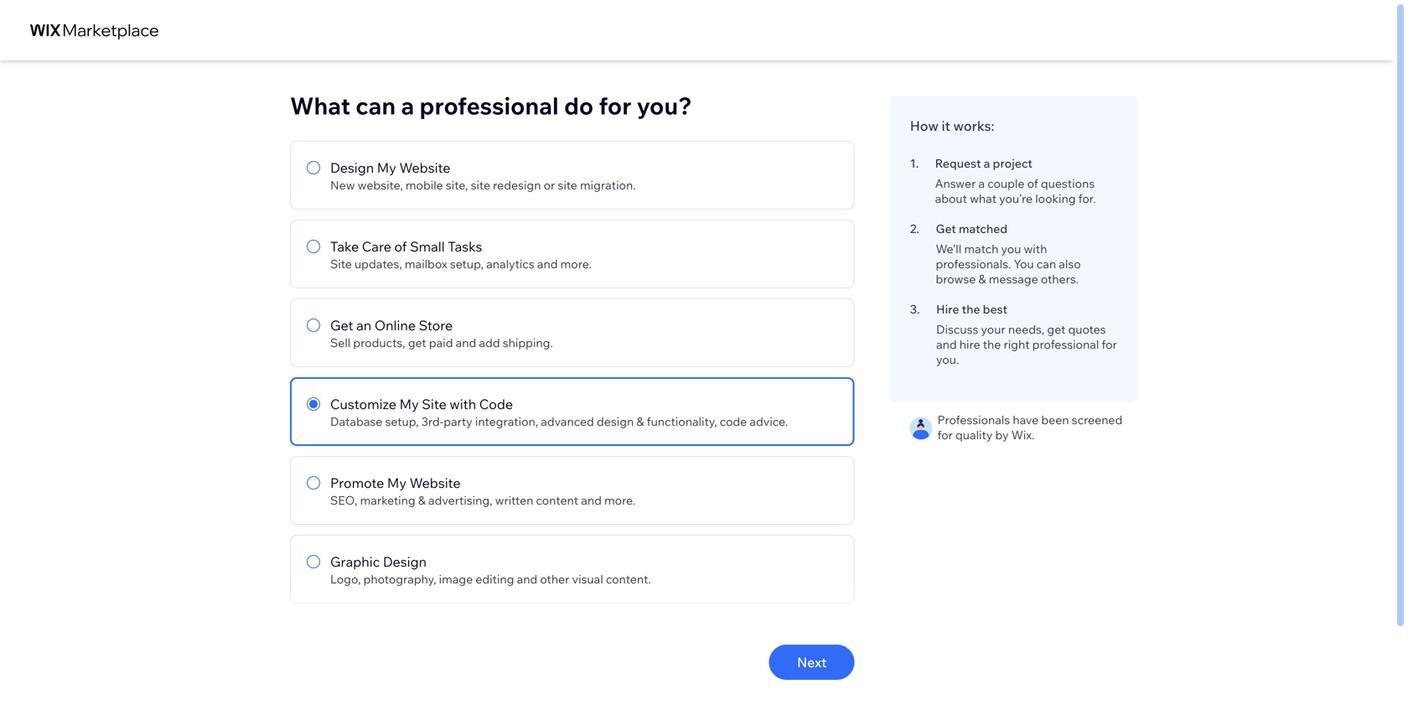 Task type: locate. For each thing, give the bounding box(es) containing it.
website inside promote my website seo, marketing & advertising, written content and more.
[[410, 475, 461, 491]]

design up "new"
[[330, 159, 374, 176]]

1 horizontal spatial with
[[1024, 241, 1047, 256]]

a
[[401, 91, 414, 120], [984, 156, 991, 171], [979, 176, 985, 191]]

1 vertical spatial website
[[410, 475, 461, 491]]

more.
[[561, 257, 592, 271], [605, 493, 636, 508]]

care
[[362, 238, 391, 255]]

quality
[[956, 428, 993, 442]]

my right "customize"
[[400, 396, 419, 413]]

with up party
[[450, 396, 476, 413]]

the right hire on the top right of the page
[[962, 302, 981, 317]]

.
[[916, 156, 919, 171], [917, 221, 920, 236], [917, 302, 920, 317]]

0 vertical spatial &
[[979, 272, 986, 286]]

next button
[[769, 645, 855, 680]]

& right design
[[637, 414, 644, 429]]

0 horizontal spatial for
[[599, 91, 632, 120]]

0 vertical spatial of
[[1028, 176, 1039, 191]]

& down professionals.
[[979, 272, 986, 286]]

database
[[330, 414, 383, 429]]

1 horizontal spatial setup,
[[450, 257, 484, 271]]

0 horizontal spatial get
[[408, 335, 427, 350]]

get
[[1048, 322, 1066, 337], [408, 335, 427, 350]]

design inside graphic design logo, photography, image editing and other visual content.
[[383, 553, 427, 570]]

0 vertical spatial get
[[936, 221, 956, 236]]

design
[[330, 159, 374, 176], [383, 553, 427, 570]]

get inside hire the best discuss your needs, get quotes and hire the right professional for you.
[[1048, 322, 1066, 337]]

setup,
[[450, 257, 484, 271], [385, 414, 419, 429]]

site up "3rd-"
[[422, 396, 447, 413]]

a left project
[[984, 156, 991, 171]]

setup, left "3rd-"
[[385, 414, 419, 429]]

0 horizontal spatial of
[[394, 238, 407, 255]]

& inside promote my website seo, marketing & advertising, written content and more.
[[418, 493, 426, 508]]

more. right content in the bottom of the page
[[605, 493, 636, 508]]

can up others.
[[1037, 257, 1057, 271]]

and right content in the bottom of the page
[[581, 493, 602, 508]]

1 vertical spatial design
[[383, 553, 427, 570]]

take care of small tasks site updates, mailbox setup, analytics and more.
[[330, 238, 592, 271]]

0 horizontal spatial design
[[330, 159, 374, 176]]

0 vertical spatial site
[[330, 257, 352, 271]]

0 vertical spatial with
[[1024, 241, 1047, 256]]

1 horizontal spatial get
[[936, 221, 956, 236]]

site inside the customize my site with code database setup, 3rd-party integration, advanced design & functionality, code advice.
[[422, 396, 447, 413]]

0 vertical spatial design
[[330, 159, 374, 176]]

0 horizontal spatial &
[[418, 493, 426, 508]]

2 vertical spatial &
[[418, 493, 426, 508]]

you
[[1002, 241, 1022, 256]]

my inside the customize my site with code database setup, 3rd-party integration, advanced design & functionality, code advice.
[[400, 396, 419, 413]]

design my website new website, mobile site, site redesign or site migration.
[[330, 159, 636, 192]]

1 vertical spatial more.
[[605, 493, 636, 508]]

1 horizontal spatial the
[[983, 337, 1001, 352]]

0 vertical spatial the
[[962, 302, 981, 317]]

and inside take care of small tasks site updates, mailbox setup, analytics and more.
[[537, 257, 558, 271]]

1 vertical spatial a
[[984, 156, 991, 171]]

can inside "get matched we'll match you with professionals. you can also browse & message others."
[[1037, 257, 1057, 271]]

answer
[[935, 176, 976, 191]]

1 horizontal spatial can
[[1037, 257, 1057, 271]]

promote
[[330, 475, 384, 491]]

0 horizontal spatial with
[[450, 396, 476, 413]]

1 horizontal spatial for
[[938, 428, 953, 442]]

& inside the customize my site with code database setup, 3rd-party integration, advanced design & functionality, code advice.
[[637, 414, 644, 429]]

1 vertical spatial setup,
[[385, 414, 419, 429]]

and up you.
[[937, 337, 957, 352]]

get inside get an online store sell products, get paid and add shipping.
[[330, 317, 353, 334]]

0 horizontal spatial get
[[330, 317, 353, 334]]

content
[[536, 493, 579, 508]]

wix.
[[1012, 428, 1035, 442]]

2 vertical spatial my
[[387, 475, 407, 491]]

2 horizontal spatial &
[[979, 272, 986, 286]]

1 horizontal spatial site
[[422, 396, 447, 413]]

1 horizontal spatial professional
[[1033, 337, 1099, 352]]

the down your
[[983, 337, 1001, 352]]

we'll
[[936, 241, 962, 256]]

0 vertical spatial my
[[377, 159, 397, 176]]

a up mobile
[[401, 91, 414, 120]]

1 vertical spatial of
[[394, 238, 407, 255]]

with up 'you'
[[1024, 241, 1047, 256]]

1 horizontal spatial more.
[[605, 493, 636, 508]]

0 horizontal spatial professional
[[420, 91, 559, 120]]

1 vertical spatial site
[[422, 396, 447, 413]]

my up website,
[[377, 159, 397, 176]]

or
[[544, 178, 555, 192]]

shipping.
[[503, 335, 553, 350]]

of up you're
[[1028, 176, 1039, 191]]

hire the best discuss your needs, get quotes and hire the right professional for you.
[[937, 302, 1117, 367]]

get inside get an online store sell products, get paid and add shipping.
[[408, 335, 427, 350]]

of inside request a project answer a couple of questions about what you're looking for.
[[1028, 176, 1039, 191]]

my for customize
[[400, 396, 419, 413]]

setup, down tasks at the left of the page
[[450, 257, 484, 271]]

design up photography,
[[383, 553, 427, 570]]

site
[[330, 257, 352, 271], [422, 396, 447, 413]]

1 vertical spatial my
[[400, 396, 419, 413]]

and left add
[[456, 335, 476, 350]]

0 horizontal spatial more.
[[561, 257, 592, 271]]

1 vertical spatial .
[[917, 221, 920, 236]]

and
[[537, 257, 558, 271], [456, 335, 476, 350], [937, 337, 957, 352], [581, 493, 602, 508], [517, 572, 538, 586]]

get inside "get matched we'll match you with professionals. you can also browse & message others."
[[936, 221, 956, 236]]

quotes
[[1069, 322, 1106, 337]]

3 .
[[910, 302, 920, 317]]

0 horizontal spatial site
[[471, 178, 491, 192]]

site
[[471, 178, 491, 192], [558, 178, 578, 192]]

get up sell
[[330, 317, 353, 334]]

3rd-
[[422, 414, 444, 429]]

website up mobile
[[400, 159, 451, 176]]

logo,
[[330, 572, 361, 586]]

get left paid
[[408, 335, 427, 350]]

1 horizontal spatial site
[[558, 178, 578, 192]]

needs,
[[1008, 322, 1045, 337]]

1 vertical spatial with
[[450, 396, 476, 413]]

& inside "get matched we'll match you with professionals. you can also browse & message others."
[[979, 272, 986, 286]]

site right site,
[[471, 178, 491, 192]]

my up marketing
[[387, 475, 407, 491]]

1 horizontal spatial &
[[637, 414, 644, 429]]

other
[[540, 572, 570, 586]]

site down take
[[330, 257, 352, 271]]

a up what
[[979, 176, 985, 191]]

graphic design logo, photography, image editing and other visual content.
[[330, 553, 651, 586]]

site right or
[[558, 178, 578, 192]]

analytics
[[486, 257, 535, 271]]

paid
[[429, 335, 453, 350]]

my inside design my website new website, mobile site, site redesign or site migration.
[[377, 159, 397, 176]]

0 vertical spatial website
[[400, 159, 451, 176]]

my inside promote my website seo, marketing & advertising, written content and more.
[[387, 475, 407, 491]]

what can a professional do for you?
[[290, 91, 692, 120]]

for right "do"
[[599, 91, 632, 120]]

2 horizontal spatial for
[[1102, 337, 1117, 352]]

get for best
[[1048, 322, 1066, 337]]

0 vertical spatial a
[[401, 91, 414, 120]]

professional up design my website new website, mobile site, site redesign or site migration.
[[420, 91, 559, 120]]

design
[[597, 414, 634, 429]]

0 horizontal spatial can
[[356, 91, 396, 120]]

0 vertical spatial setup,
[[450, 257, 484, 271]]

professional down "quotes"
[[1033, 337, 1099, 352]]

with
[[1024, 241, 1047, 256], [450, 396, 476, 413]]

2 vertical spatial .
[[917, 302, 920, 317]]

get up we'll
[[936, 221, 956, 236]]

my for promote
[[387, 475, 407, 491]]

1 vertical spatial for
[[1102, 337, 1117, 352]]

customize my site with code database setup, 3rd-party integration, advanced design & functionality, code advice.
[[330, 396, 788, 429]]

2 vertical spatial for
[[938, 428, 953, 442]]

questions
[[1041, 176, 1095, 191]]

option group
[[290, 141, 855, 604]]

0 vertical spatial .
[[916, 156, 919, 171]]

can right what
[[356, 91, 396, 120]]

website inside design my website new website, mobile site, site redesign or site migration.
[[400, 159, 451, 176]]

more. right analytics
[[561, 257, 592, 271]]

1 vertical spatial get
[[330, 317, 353, 334]]

setup, inside the customize my site with code database setup, 3rd-party integration, advanced design & functionality, code advice.
[[385, 414, 419, 429]]

0 vertical spatial more.
[[561, 257, 592, 271]]

and right analytics
[[537, 257, 558, 271]]

screened
[[1072, 413, 1123, 427]]

0 vertical spatial professional
[[420, 91, 559, 120]]

of
[[1028, 176, 1039, 191], [394, 238, 407, 255]]

and left other
[[517, 572, 538, 586]]

. for 2
[[917, 221, 920, 236]]

of right care
[[394, 238, 407, 255]]

0 horizontal spatial setup,
[[385, 414, 419, 429]]

get right needs,
[[1048, 322, 1066, 337]]

professional
[[420, 91, 559, 120], [1033, 337, 1099, 352]]

works:
[[954, 117, 995, 134]]

1 horizontal spatial get
[[1048, 322, 1066, 337]]

& right marketing
[[418, 493, 426, 508]]

customize
[[330, 396, 397, 413]]

for left quality
[[938, 428, 953, 442]]

. for 3
[[917, 302, 920, 317]]

get for online
[[408, 335, 427, 350]]

1 horizontal spatial design
[[383, 553, 427, 570]]

my
[[377, 159, 397, 176], [400, 396, 419, 413], [387, 475, 407, 491]]

1 vertical spatial professional
[[1033, 337, 1099, 352]]

0 horizontal spatial site
[[330, 257, 352, 271]]

been
[[1042, 413, 1069, 427]]

website up advertising,
[[410, 475, 461, 491]]

1 vertical spatial can
[[1037, 257, 1057, 271]]

graphic
[[330, 553, 380, 570]]

and inside hire the best discuss your needs, get quotes and hire the right professional for you.
[[937, 337, 957, 352]]

&
[[979, 272, 986, 286], [637, 414, 644, 429], [418, 493, 426, 508]]

for inside hire the best discuss your needs, get quotes and hire the right professional for you.
[[1102, 337, 1117, 352]]

get
[[936, 221, 956, 236], [330, 317, 353, 334]]

1 horizontal spatial of
[[1028, 176, 1039, 191]]

1 vertical spatial &
[[637, 414, 644, 429]]

for down "quotes"
[[1102, 337, 1117, 352]]



Task type: describe. For each thing, give the bounding box(es) containing it.
. for 1
[[916, 156, 919, 171]]

store
[[419, 317, 453, 334]]

how it works:
[[910, 117, 995, 134]]

1
[[910, 156, 916, 171]]

match
[[964, 241, 999, 256]]

design inside design my website new website, mobile site, site redesign or site migration.
[[330, 159, 374, 176]]

get for get matched
[[936, 221, 956, 236]]

hire
[[937, 302, 960, 317]]

party
[[444, 414, 473, 429]]

content.
[[606, 572, 651, 586]]

also
[[1059, 257, 1081, 271]]

marketing
[[360, 493, 416, 508]]

request a project answer a couple of questions about what you're looking for.
[[935, 156, 1096, 206]]

others.
[[1041, 272, 1079, 286]]

professionals have been screened for quality by wix.
[[938, 413, 1123, 442]]

2 vertical spatial a
[[979, 176, 985, 191]]

it
[[942, 117, 951, 134]]

website for promote my website
[[410, 475, 461, 491]]

sell
[[330, 335, 351, 350]]

with inside the customize my site with code database setup, 3rd-party integration, advanced design & functionality, code advice.
[[450, 396, 476, 413]]

migration.
[[580, 178, 636, 192]]

your
[[981, 322, 1006, 337]]

what
[[970, 191, 997, 206]]

site inside take care of small tasks site updates, mailbox setup, analytics and more.
[[330, 257, 352, 271]]

1 site from the left
[[471, 178, 491, 192]]

site,
[[446, 178, 468, 192]]

my for design
[[377, 159, 397, 176]]

advertising,
[[428, 493, 493, 508]]

project
[[993, 156, 1033, 171]]

updates,
[[355, 257, 402, 271]]

hire
[[960, 337, 981, 352]]

get for get an online store
[[330, 317, 353, 334]]

for.
[[1079, 191, 1096, 206]]

do
[[564, 91, 594, 120]]

best
[[983, 302, 1008, 317]]

visual
[[572, 572, 603, 586]]

add
[[479, 335, 500, 350]]

what
[[290, 91, 350, 120]]

get matched we'll match you with professionals. you can also browse & message others.
[[936, 221, 1081, 286]]

advice.
[[750, 414, 788, 429]]

redesign
[[493, 178, 541, 192]]

setup, inside take care of small tasks site updates, mailbox setup, analytics and more.
[[450, 257, 484, 271]]

2 .
[[910, 221, 920, 236]]

by
[[996, 428, 1009, 442]]

1 vertical spatial the
[[983, 337, 1001, 352]]

professional inside hire the best discuss your needs, get quotes and hire the right professional for you.
[[1033, 337, 1099, 352]]

functionality,
[[647, 414, 717, 429]]

couple
[[988, 176, 1025, 191]]

integration,
[[475, 414, 538, 429]]

written
[[495, 493, 534, 508]]

new
[[330, 178, 355, 192]]

image
[[439, 572, 473, 586]]

editing
[[476, 572, 514, 586]]

option group containing design my website
[[290, 141, 855, 604]]

code
[[479, 396, 513, 413]]

0 vertical spatial can
[[356, 91, 396, 120]]

mobile
[[406, 178, 443, 192]]

browse
[[936, 272, 976, 286]]

advanced
[[541, 414, 594, 429]]

small
[[410, 238, 445, 255]]

you.
[[937, 352, 959, 367]]

2
[[910, 221, 917, 236]]

professionals
[[938, 413, 1010, 427]]

for inside professionals have been screened for quality by wix.
[[938, 428, 953, 442]]

photography,
[[364, 572, 436, 586]]

products,
[[353, 335, 406, 350]]

message
[[989, 272, 1039, 286]]

3
[[910, 302, 917, 317]]

with inside "get matched we'll match you with professionals. you can also browse & message others."
[[1024, 241, 1047, 256]]

and inside graphic design logo, photography, image editing and other visual content.
[[517, 572, 538, 586]]

next
[[797, 654, 827, 671]]

and inside promote my website seo, marketing & advertising, written content and more.
[[581, 493, 602, 508]]

an
[[356, 317, 372, 334]]

matched
[[959, 221, 1008, 236]]

professionals.
[[936, 257, 1011, 271]]

looking
[[1036, 191, 1076, 206]]

seo,
[[330, 493, 358, 508]]

tasks
[[448, 238, 482, 255]]

take
[[330, 238, 359, 255]]

have
[[1013, 413, 1039, 427]]

more. inside take care of small tasks site updates, mailbox setup, analytics and more.
[[561, 257, 592, 271]]

website,
[[358, 178, 403, 192]]

website for design my website
[[400, 159, 451, 176]]

0 vertical spatial for
[[599, 91, 632, 120]]

1 .
[[910, 156, 919, 171]]

promote my website seo, marketing & advertising, written content and more.
[[330, 475, 636, 508]]

you
[[1014, 257, 1034, 271]]

discuss
[[937, 322, 979, 337]]

request
[[935, 156, 981, 171]]

get an online store sell products, get paid and add shipping.
[[330, 317, 553, 350]]

0 horizontal spatial the
[[962, 302, 981, 317]]

you're
[[1000, 191, 1033, 206]]

about
[[935, 191, 968, 206]]

of inside take care of small tasks site updates, mailbox setup, analytics and more.
[[394, 238, 407, 255]]

you?
[[637, 91, 692, 120]]

mailbox
[[405, 257, 447, 271]]

online
[[375, 317, 416, 334]]

how
[[910, 117, 939, 134]]

2 site from the left
[[558, 178, 578, 192]]

right
[[1004, 337, 1030, 352]]

and inside get an online store sell products, get paid and add shipping.
[[456, 335, 476, 350]]

more. inside promote my website seo, marketing & advertising, written content and more.
[[605, 493, 636, 508]]



Task type: vqa. For each thing, say whether or not it's contained in the screenshot.
of to the top
yes



